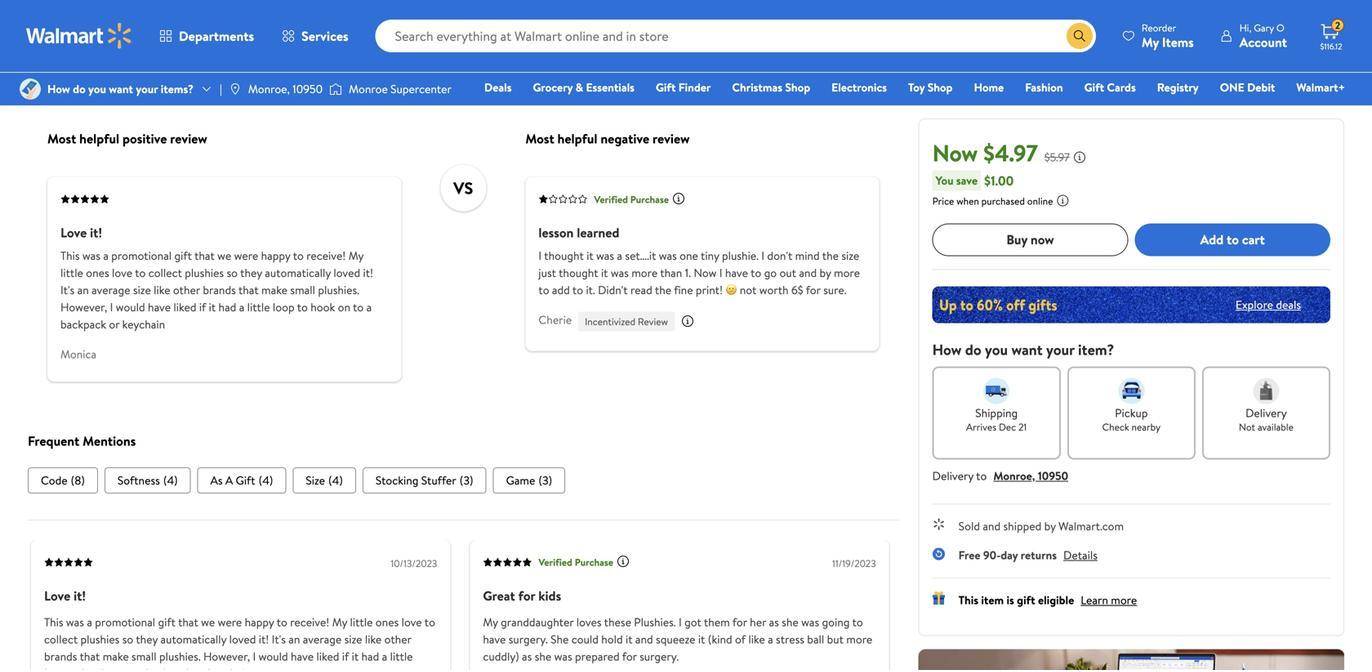 Task type: locate. For each thing, give the bounding box(es) containing it.
home
[[975, 79, 1005, 95]]

not
[[1240, 420, 1256, 434]]

1 horizontal spatial on
[[338, 299, 351, 315]]

walmart image
[[26, 23, 132, 49]]

list item containing size
[[293, 467, 356, 493]]

verified for the rightmost "verified purchase information" 'icon'
[[594, 192, 628, 206]]

do up shipping
[[966, 339, 982, 360]]

1 helpful from the left
[[79, 130, 119, 148]]

0 horizontal spatial do
[[73, 81, 86, 97]]

had inside love it! this was a promotional gift that we were happy to receive! my little ones love to collect plushies so they automatically loved it! it's an average size like other brands that make small plushies. however, i would have liked if it had a little loop to hook on to a backpack or keychain
[[219, 299, 236, 315]]

toy shop link
[[901, 78, 961, 96]]

however, inside this was a promotional gift that we were happy to receive! my little ones love to collect plushies so they automatically loved it! it's an average size like other brands that make small plushies. however, i would have liked if it had a little loop to hook on to a backpack or keychain
[[203, 648, 250, 664]]

10950 down "services" dropdown button
[[293, 81, 323, 97]]

my granddaughter loves these plushies.  i got them for her as she was going to have surgery.  she could hold it and squeeze it (kind of like a stress ball but more cuddly) as she was prepared for surgery.
[[483, 614, 873, 664]]

as right cuddly)
[[522, 648, 532, 664]]

0 horizontal spatial liked
[[174, 299, 197, 315]]

(4) right size
[[329, 472, 343, 488]]

1 (4) from the left
[[163, 472, 178, 488]]

she
[[782, 614, 799, 630], [535, 648, 552, 664]]

this inside this was a promotional gift that we were happy to receive! my little ones love to collect plushies so they automatically loved it! it's an average size like other brands that make small plushies. however, i would have liked if it had a little loop to hook on to a backpack or keychain
[[44, 614, 63, 630]]

services button
[[268, 16, 363, 56]]

3 list item from the left
[[197, 467, 286, 493]]

day
[[1001, 547, 1019, 563]]

liked inside love it! this was a promotional gift that we were happy to receive! my little ones love to collect plushies so they automatically loved it! it's an average size like other brands that make small plushies. however, i would have liked if it had a little loop to hook on to a backpack or keychain
[[174, 299, 197, 315]]

1 horizontal spatial monroe,
[[994, 468, 1036, 484]]

lesson
[[539, 224, 574, 242]]

1 horizontal spatial verified
[[594, 192, 628, 206]]

now up you
[[933, 137, 979, 169]]

it!
[[90, 224, 102, 242], [363, 265, 374, 281], [74, 587, 86, 605], [259, 631, 269, 647]]

they inside love it! this was a promotional gift that we were happy to receive! my little ones love to collect plushies so they automatically loved it! it's an average size like other brands that make small plushies. however, i would have liked if it had a little loop to hook on to a backpack or keychain
[[240, 265, 262, 281]]

0 horizontal spatial keychain
[[122, 316, 165, 332]]

as
[[211, 472, 223, 488]]

(kind
[[708, 631, 733, 647]]

it inside this was a promotional gift that we were happy to receive! my little ones love to collect plushies so they automatically loved it! it's an average size like other brands that make small plushies. however, i would have liked if it had a little loop to hook on to a backpack or keychain
[[352, 648, 359, 664]]

10950
[[293, 81, 323, 97], [1039, 468, 1069, 484]]

grocery & essentials
[[533, 79, 635, 95]]

0 vertical spatial verified purchase information image
[[673, 192, 686, 205]]

helpful left negative
[[558, 130, 598, 148]]

😕
[[726, 282, 737, 298]]

see all reviews
[[42, 16, 114, 32]]

review
[[186, 16, 219, 32], [170, 130, 207, 148], [653, 130, 690, 148]]

thought
[[545, 248, 584, 264], [559, 265, 599, 281]]

0 horizontal spatial automatically
[[161, 631, 227, 647]]

negative
[[601, 130, 650, 148]]

how for how do you want your item?
[[933, 339, 962, 360]]

1 vertical spatial delivery
[[933, 468, 974, 484]]

most down 'grocery'
[[526, 130, 555, 148]]

1 vertical spatial thought
[[559, 265, 599, 281]]

and down plushies.
[[636, 631, 654, 647]]

10/13/2023
[[391, 556, 437, 570]]

delivery down intent image for delivery
[[1246, 405, 1288, 421]]

1 horizontal spatial however,
[[203, 648, 250, 664]]

walmart+
[[1297, 79, 1346, 95]]

 image
[[20, 78, 41, 100], [329, 81, 343, 97]]

2 (3) from the left
[[539, 472, 553, 488]]

loved
[[334, 265, 361, 281], [229, 631, 256, 647]]

review right write
[[186, 16, 219, 32]]

home link
[[967, 78, 1012, 96]]

shop for toy shop
[[928, 79, 953, 95]]

0 horizontal spatial plushies.
[[159, 648, 201, 664]]

i
[[539, 248, 542, 264], [762, 248, 765, 264], [720, 265, 723, 281], [110, 299, 113, 315], [679, 614, 682, 630], [253, 648, 256, 664]]

love it!
[[44, 587, 86, 605]]

0 horizontal spatial however,
[[60, 299, 107, 315]]

Search search field
[[376, 20, 1097, 52]]

1 vertical spatial other
[[385, 631, 412, 647]]

monroe,
[[248, 81, 290, 97], [994, 468, 1036, 484]]

2 helpful from the left
[[558, 130, 598, 148]]

list
[[28, 467, 899, 493]]

so inside love it! this was a promotional gift that we were happy to receive! my little ones love to collect plushies so they automatically loved it! it's an average size like other brands that make small plushies. however, i would have liked if it had a little loop to hook on to a backpack or keychain
[[227, 265, 238, 281]]

1 horizontal spatial and
[[800, 265, 817, 281]]

0 horizontal spatial if
[[199, 299, 206, 315]]

gift inside love it! this was a promotional gift that we were happy to receive! my little ones love to collect plushies so they automatically loved it! it's an average size like other brands that make small plushies. however, i would have liked if it had a little loop to hook on to a backpack or keychain
[[174, 248, 192, 264]]

$116.12
[[1321, 41, 1343, 52]]

that
[[195, 248, 215, 264], [239, 282, 259, 298], [178, 614, 198, 630], [80, 648, 100, 664]]

thought up just
[[545, 248, 584, 264]]

1 vertical spatial now
[[694, 265, 717, 281]]

(3) right the game
[[539, 472, 553, 488]]

loves
[[577, 614, 602, 630]]

stress
[[776, 631, 805, 647]]

1 vertical spatial the
[[655, 282, 672, 298]]

more right the but
[[847, 631, 873, 647]]

she up stress
[[782, 614, 799, 630]]

it's inside this was a promotional gift that we were happy to receive! my little ones love to collect plushies so they automatically loved it! it's an average size like other brands that make small plushies. however, i would have liked if it had a little loop to hook on to a backpack or keychain
[[272, 631, 286, 647]]

0 vertical spatial they
[[240, 265, 262, 281]]

2 vertical spatial and
[[636, 631, 654, 647]]

and down 'mind'
[[800, 265, 817, 281]]

search icon image
[[1074, 29, 1087, 42]]

review right negative
[[653, 130, 690, 148]]

1 horizontal spatial make
[[262, 282, 288, 298]]

your left items?
[[136, 81, 158, 97]]

worth
[[760, 282, 789, 298]]

this for this item is gift eligible learn more
[[959, 592, 979, 608]]

her
[[750, 614, 767, 630]]

more up sure.
[[834, 265, 861, 281]]

1 horizontal spatial like
[[365, 631, 382, 647]]

love inside love it! this was a promotional gift that we were happy to receive! my little ones love to collect plushies so they automatically loved it! it's an average size like other brands that make small plushies. however, i would have liked if it had a little loop to hook on to a backpack or keychain
[[60, 224, 87, 242]]

6 list item from the left
[[493, 467, 566, 493]]

fashion link
[[1018, 78, 1071, 96]]

1 horizontal spatial size
[[345, 631, 362, 647]]

an inside love it! this was a promotional gift that we were happy to receive! my little ones love to collect plushies so they automatically loved it! it's an average size like other brands that make small plushies. however, i would have liked if it had a little loop to hook on to a backpack or keychain
[[77, 282, 89, 298]]

most down the "how do you want your items?"
[[47, 130, 76, 148]]

happy inside love it! this was a promotional gift that we were happy to receive! my little ones love to collect plushies so they automatically loved it! it's an average size like other brands that make small plushies. however, i would have liked if it had a little loop to hook on to a backpack or keychain
[[261, 248, 291, 264]]

my inside love it! this was a promotional gift that we were happy to receive! my little ones love to collect plushies so they automatically loved it! it's an average size like other brands that make small plushies. however, i would have liked if it had a little loop to hook on to a backpack or keychain
[[349, 248, 364, 264]]

0 vertical spatial happy
[[261, 248, 291, 264]]

frequent
[[28, 432, 80, 450]]

do down the walmart image
[[73, 81, 86, 97]]

one
[[1221, 79, 1245, 95]]

1 vertical spatial love
[[402, 614, 422, 630]]

1 horizontal spatial she
[[782, 614, 799, 630]]

size
[[306, 472, 325, 488]]

helpful for positive
[[79, 130, 119, 148]]

your
[[136, 81, 158, 97], [1047, 339, 1075, 360]]

when
[[957, 194, 980, 208]]

delivery to monroe, 10950
[[933, 468, 1069, 484]]

1 vertical spatial had
[[362, 648, 379, 664]]

she down she
[[535, 648, 552, 664]]

1.
[[685, 265, 691, 281]]

most for most helpful negative review
[[526, 130, 555, 148]]

review right positive
[[170, 130, 207, 148]]

1 vertical spatial if
[[342, 648, 349, 664]]

by right "shipped"
[[1045, 518, 1056, 534]]

stocking
[[376, 472, 419, 488]]

 image for how do you want your items?
[[20, 78, 41, 100]]

1 horizontal spatial gift
[[656, 79, 676, 95]]

monroe, down dec at the right bottom
[[994, 468, 1036, 484]]

write a review
[[148, 16, 219, 32]]

automatically
[[265, 265, 331, 281], [161, 631, 227, 647]]

other inside this was a promotional gift that we were happy to receive! my little ones love to collect plushies so they automatically loved it! it's an average size like other brands that make small plushies. however, i would have liked if it had a little loop to hook on to a backpack or keychain
[[385, 631, 412, 647]]

1 vertical spatial loop
[[44, 665, 66, 670]]

1 horizontal spatial hook
[[311, 299, 335, 315]]

1 horizontal spatial average
[[303, 631, 342, 647]]

keychain inside love it! this was a promotional gift that we were happy to receive! my little ones love to collect plushies so they automatically loved it! it's an average size like other brands that make small plushies. however, i would have liked if it had a little loop to hook on to a backpack or keychain
[[122, 316, 165, 332]]

o
[[1277, 21, 1285, 35]]

5 list item from the left
[[363, 467, 487, 493]]

1 horizontal spatial do
[[966, 339, 982, 360]]

0 vertical spatial do
[[73, 81, 86, 97]]

it's inside love it! this was a promotional gift that we were happy to receive! my little ones love to collect plushies so they automatically loved it! it's an average size like other brands that make small plushies. however, i would have liked if it had a little loop to hook on to a backpack or keychain
[[60, 282, 75, 298]]

reviews
[[76, 16, 114, 32]]

you save $1.00
[[936, 171, 1014, 189]]

just
[[539, 265, 557, 281]]

0 vertical spatial by
[[820, 265, 832, 281]]

 image
[[229, 83, 242, 96]]

1 vertical spatial she
[[535, 648, 552, 664]]

gift inside gift finder link
[[656, 79, 676, 95]]

brands inside this was a promotional gift that we were happy to receive! my little ones love to collect plushies so they automatically loved it! it's an average size like other brands that make small plushies. however, i would have liked if it had a little loop to hook on to a backpack or keychain
[[44, 648, 77, 664]]

0 horizontal spatial hook
[[82, 665, 107, 670]]

verified purchase information image
[[673, 192, 686, 205], [617, 555, 630, 568]]

0 vertical spatial were
[[234, 248, 258, 264]]

0 horizontal spatial now
[[694, 265, 717, 281]]

1 horizontal spatial purchase
[[631, 192, 669, 206]]

1 vertical spatial on
[[109, 665, 122, 670]]

gift for gift finder
[[656, 79, 676, 95]]

fine
[[674, 282, 693, 298]]

10950 up sold and shipped by walmart.com
[[1039, 468, 1069, 484]]

1 horizontal spatial plushies
[[185, 265, 224, 281]]

0 horizontal spatial they
[[136, 631, 158, 647]]

1 (3) from the left
[[460, 472, 474, 488]]

0 vertical spatial plushies
[[185, 265, 224, 281]]

 image left the monroe
[[329, 81, 343, 97]]

0 vertical spatial small
[[290, 282, 315, 298]]

hold
[[602, 631, 623, 647]]

if inside this was a promotional gift that we were happy to receive! my little ones love to collect plushies so they automatically loved it! it's an average size like other brands that make small plushies. however, i would have liked if it had a little loop to hook on to a backpack or keychain
[[342, 648, 349, 664]]

stuffer
[[422, 472, 457, 488]]

loved inside love it! this was a promotional gift that we were happy to receive! my little ones love to collect plushies so they automatically loved it! it's an average size like other brands that make small plushies. however, i would have liked if it had a little loop to hook on to a backpack or keychain
[[334, 265, 361, 281]]

gift right the a
[[236, 472, 255, 488]]

delivery inside delivery not available
[[1246, 405, 1288, 421]]

0 horizontal spatial an
[[77, 282, 89, 298]]

hi, gary o account
[[1240, 21, 1288, 51]]

shop right toy
[[928, 79, 953, 95]]

helpful left positive
[[79, 130, 119, 148]]

we inside love it! this was a promotional gift that we were happy to receive! my little ones love to collect plushies so they automatically loved it! it's an average size like other brands that make small plushies. however, i would have liked if it had a little loop to hook on to a backpack or keychain
[[218, 248, 232, 264]]

0 vertical spatial love
[[112, 265, 132, 281]]

ones inside this was a promotional gift that we were happy to receive! my little ones love to collect plushies so they automatically loved it! it's an average size like other brands that make small plushies. however, i would have liked if it had a little loop to hook on to a backpack or keychain
[[376, 614, 399, 630]]

one
[[680, 248, 699, 264]]

gift inside list item
[[236, 472, 255, 488]]

 image down the walmart image
[[20, 78, 41, 100]]

legal information image
[[1057, 194, 1070, 207]]

1 vertical spatial receive!
[[290, 614, 330, 630]]

0 horizontal spatial so
[[122, 631, 133, 647]]

size inside love it! this was a promotional gift that we were happy to receive! my little ones love to collect plushies so they automatically loved it! it's an average size like other brands that make small plushies. however, i would have liked if it had a little loop to hook on to a backpack or keychain
[[133, 282, 151, 298]]

0 horizontal spatial backpack
[[60, 316, 106, 332]]

0 horizontal spatial loop
[[44, 665, 66, 670]]

explore deals
[[1236, 297, 1302, 313]]

gary
[[1255, 21, 1275, 35]]

have
[[726, 265, 749, 281], [148, 299, 171, 315], [483, 631, 506, 647], [291, 648, 314, 664]]

great
[[483, 587, 515, 605]]

1 horizontal spatial (3)
[[539, 472, 553, 488]]

$4.97
[[984, 137, 1039, 169]]

(4)
[[163, 472, 178, 488], [259, 472, 273, 488], [329, 472, 343, 488]]

0 horizontal spatial size
[[133, 282, 151, 298]]

lesson learned i thought it was a set....it was one tiny plushie. i don't mind the size just thought it was more than 1. now i have to go out and by more to add to it. didn't read the fine print! 😕 not worth 6$ for sure.
[[539, 224, 861, 298]]

shop right christmas
[[786, 79, 811, 95]]

1 horizontal spatial they
[[240, 265, 262, 281]]

shipped
[[1004, 518, 1042, 534]]

1 horizontal spatial if
[[342, 648, 349, 664]]

you up 'intent image for shipping'
[[986, 339, 1009, 360]]

and right sold
[[983, 518, 1001, 534]]

your left item?
[[1047, 339, 1075, 360]]

2 horizontal spatial and
[[983, 518, 1001, 534]]

i inside love it! this was a promotional gift that we were happy to receive! my little ones love to collect plushies so they automatically loved it! it's an average size like other brands that make small plushies. however, i would have liked if it had a little loop to hook on to a backpack or keychain
[[110, 299, 113, 315]]

0 vertical spatial so
[[227, 265, 238, 281]]

0 horizontal spatial like
[[154, 282, 170, 298]]

size
[[842, 248, 860, 264], [133, 282, 151, 298], [345, 631, 362, 647]]

incentivized review information image
[[682, 315, 695, 328]]

list item
[[28, 467, 98, 493], [104, 467, 191, 493], [197, 467, 286, 493], [293, 467, 356, 493], [363, 467, 487, 493], [493, 467, 566, 493]]

0 horizontal spatial (4)
[[163, 472, 178, 488]]

it's
[[60, 282, 75, 298], [272, 631, 286, 647]]

a inside lesson learned i thought it was a set....it was one tiny plushie. i don't mind the size just thought it was more than 1. now i have to go out and by more to add to it. didn't read the fine print! 😕 not worth 6$ for sure.
[[617, 248, 623, 264]]

(4) right softness
[[163, 472, 178, 488]]

1 horizontal spatial as
[[769, 614, 779, 630]]

love for love it!
[[44, 587, 70, 605]]

0 horizontal spatial collect
[[44, 631, 78, 647]]

to inside add to cart button
[[1227, 230, 1240, 248]]

loved inside this was a promotional gift that we were happy to receive! my little ones love to collect plushies so they automatically loved it! it's an average size like other brands that make small plushies. however, i would have liked if it had a little loop to hook on to a backpack or keychain
[[229, 631, 256, 647]]

surgery. down the granddaughter
[[509, 631, 548, 647]]

were
[[234, 248, 258, 264], [218, 614, 242, 630]]

1 list item from the left
[[28, 467, 98, 493]]

to inside my granddaughter loves these plushies.  i got them for her as she was going to have surgery.  she could hold it and squeeze it (kind of like a stress ball but more cuddly) as she was prepared for surgery.
[[853, 614, 864, 630]]

the right 'mind'
[[823, 248, 839, 264]]

now
[[1031, 230, 1055, 248]]

loop inside this was a promotional gift that we were happy to receive! my little ones love to collect plushies so they automatically loved it! it's an average size like other brands that make small plushies. however, i would have liked if it had a little loop to hook on to a backpack or keychain
[[44, 665, 66, 670]]

by
[[820, 265, 832, 281], [1045, 518, 1056, 534]]

(4) right the a
[[259, 472, 273, 488]]

1 horizontal spatial liked
[[317, 648, 340, 664]]

small inside this was a promotional gift that we were happy to receive! my little ones love to collect plushies so they automatically loved it! it's an average size like other brands that make small plushies. however, i would have liked if it had a little loop to hook on to a backpack or keychain
[[132, 648, 157, 664]]

on
[[338, 299, 351, 315], [109, 665, 122, 670]]

want left item?
[[1012, 339, 1043, 360]]

2 shop from the left
[[928, 79, 953, 95]]

on inside love it! this was a promotional gift that we were happy to receive! my little ones love to collect plushies so they automatically loved it! it's an average size like other brands that make small plushies. however, i would have liked if it had a little loop to hook on to a backpack or keychain
[[338, 299, 351, 315]]

gift inside gift cards link
[[1085, 79, 1105, 95]]

it inside love it! this was a promotional gift that we were happy to receive! my little ones love to collect plushies so they automatically loved it! it's an average size like other brands that make small plushies. however, i would have liked if it had a little loop to hook on to a backpack or keychain
[[209, 299, 216, 315]]

verified up learned
[[594, 192, 628, 206]]

0 horizontal spatial helpful
[[79, 130, 119, 148]]

promotional inside this was a promotional gift that we were happy to receive! my little ones love to collect plushies so they automatically loved it! it's an average size like other brands that make small plushies. however, i would have liked if it had a little loop to hook on to a backpack or keychain
[[95, 614, 155, 630]]

0 horizontal spatial your
[[136, 81, 158, 97]]

intent image for shipping image
[[984, 378, 1010, 404]]

would inside love it! this was a promotional gift that we were happy to receive! my little ones love to collect plushies so they automatically loved it! it's an average size like other brands that make small plushies. however, i would have liked if it had a little loop to hook on to a backpack or keychain
[[116, 299, 145, 315]]

pickup
[[1116, 405, 1149, 421]]

verified purchase information image up one at top
[[673, 192, 686, 205]]

like inside love it! this was a promotional gift that we were happy to receive! my little ones love to collect plushies so they automatically loved it! it's an average size like other brands that make small plushies. however, i would have liked if it had a little loop to hook on to a backpack or keychain
[[154, 282, 170, 298]]

love
[[112, 265, 132, 281], [402, 614, 422, 630]]

delivery for not
[[1246, 405, 1288, 421]]

0 vertical spatial keychain
[[122, 316, 165, 332]]

purchase up 'loves'
[[575, 555, 614, 569]]

so inside this was a promotional gift that we were happy to receive! my little ones love to collect plushies so they automatically loved it! it's an average size like other brands that make small plushies. however, i would have liked if it had a little loop to hook on to a backpack or keychain
[[122, 631, 133, 647]]

i inside my granddaughter loves these plushies.  i got them for her as she was going to have surgery.  she could hold it and squeeze it (kind of like a stress ball but more cuddly) as she was prepared for surgery.
[[679, 614, 682, 630]]

2 horizontal spatial gift
[[1085, 79, 1105, 95]]

all
[[62, 16, 74, 32]]

verified
[[594, 192, 628, 206], [539, 555, 573, 569]]

as right the her
[[769, 614, 779, 630]]

1 vertical spatial happy
[[245, 614, 274, 630]]

make inside love it! this was a promotional gift that we were happy to receive! my little ones love to collect plushies so they automatically loved it! it's an average size like other brands that make small plushies. however, i would have liked if it had a little loop to hook on to a backpack or keychain
[[262, 282, 288, 298]]

1 vertical spatial an
[[289, 631, 300, 647]]

hook
[[311, 299, 335, 315], [82, 665, 107, 670]]

verified up kids
[[539, 555, 573, 569]]

now right '1.'
[[694, 265, 717, 281]]

4 list item from the left
[[293, 467, 356, 493]]

an
[[77, 282, 89, 298], [289, 631, 300, 647]]

(3) right stuffer
[[460, 472, 474, 488]]

1 vertical spatial so
[[122, 631, 133, 647]]

0 vertical spatial on
[[338, 299, 351, 315]]

liked
[[174, 299, 197, 315], [317, 648, 340, 664]]

0 horizontal spatial you
[[88, 81, 106, 97]]

0 horizontal spatial she
[[535, 648, 552, 664]]

0 horizontal spatial monroe,
[[248, 81, 290, 97]]

nearby
[[1132, 420, 1161, 434]]

1 shop from the left
[[786, 79, 811, 95]]

1 vertical spatial automatically
[[161, 631, 227, 647]]

0 horizontal spatial as
[[522, 648, 532, 664]]

and inside my granddaughter loves these plushies.  i got them for her as she was going to have surgery.  she could hold it and squeeze it (kind of like a stress ball but more cuddly) as she was prepared for surgery.
[[636, 631, 654, 647]]

1 horizontal spatial an
[[289, 631, 300, 647]]

1 horizontal spatial plushies.
[[318, 282, 360, 298]]

monroe, right the '|'
[[248, 81, 290, 97]]

however,
[[60, 299, 107, 315], [203, 648, 250, 664]]

0 horizontal spatial ones
[[86, 265, 109, 281]]

3 (4) from the left
[[329, 472, 343, 488]]

average inside love it! this was a promotional gift that we were happy to receive! my little ones love to collect plushies so they automatically loved it! it's an average size like other brands that make small plushies. however, i would have liked if it had a little loop to hook on to a backpack or keychain
[[92, 282, 130, 298]]

gift left cards
[[1085, 79, 1105, 95]]

you for how do you want your items?
[[88, 81, 106, 97]]

1 vertical spatial how
[[933, 339, 962, 360]]

gift inside this was a promotional gift that we were happy to receive! my little ones love to collect plushies so they automatically loved it! it's an average size like other brands that make small plushies. however, i would have liked if it had a little loop to hook on to a backpack or keychain
[[158, 614, 176, 630]]

a
[[178, 16, 184, 32], [103, 248, 109, 264], [617, 248, 623, 264], [239, 299, 245, 315], [367, 299, 372, 315], [87, 614, 92, 630], [768, 631, 774, 647], [382, 648, 388, 664], [138, 665, 143, 670]]

now inside lesson learned i thought it was a set....it was one tiny plushie. i don't mind the size just thought it was more than 1. now i have to go out and by more to add to it. didn't read the fine print! 😕 not worth 6$ for sure.
[[694, 265, 717, 281]]

1 vertical spatial promotional
[[95, 614, 155, 630]]

2 list item from the left
[[104, 467, 191, 493]]

0 horizontal spatial purchase
[[575, 555, 614, 569]]

helpful for negative
[[558, 130, 598, 148]]

game (3)
[[506, 472, 553, 488]]

0 vertical spatial hook
[[311, 299, 335, 315]]

0 horizontal spatial want
[[109, 81, 133, 97]]

print!
[[696, 282, 723, 298]]

verified purchase up learned
[[594, 192, 669, 206]]

want up most helpful positive review
[[109, 81, 133, 97]]

2 vertical spatial size
[[345, 631, 362, 647]]

1 most from the left
[[47, 130, 76, 148]]

purchase up "set....it" at the top left of page
[[631, 192, 669, 206]]

2 horizontal spatial (4)
[[329, 472, 343, 488]]

1 vertical spatial liked
[[317, 648, 340, 664]]

delivery up sold
[[933, 468, 974, 484]]

a
[[226, 472, 233, 488]]

my inside my granddaughter loves these plushies.  i got them for her as she was going to have surgery.  she could hold it and squeeze it (kind of like a stress ball but more cuddly) as she was prepared for surgery.
[[483, 614, 498, 630]]

for right 6$
[[806, 282, 821, 298]]

1 horizontal spatial shop
[[928, 79, 953, 95]]

this for this was a promotional gift that we were happy to receive! my little ones love to collect plushies so they automatically loved it! it's an average size like other brands that make small plushies. however, i would have liked if it had a little loop to hook on to a backpack or keychain
[[44, 614, 63, 630]]

by up sure.
[[820, 265, 832, 281]]

one debit link
[[1213, 78, 1283, 96]]

how do you want your items?
[[47, 81, 194, 97]]

thought up it.
[[559, 265, 599, 281]]

purchase for the leftmost "verified purchase information" 'icon'
[[575, 555, 614, 569]]

it
[[587, 248, 594, 264], [601, 265, 608, 281], [209, 299, 216, 315], [626, 631, 633, 647], [699, 631, 706, 647], [352, 648, 359, 664]]

2 most from the left
[[526, 130, 555, 148]]

verified purchase up kids
[[539, 555, 614, 569]]

1 horizontal spatial so
[[227, 265, 238, 281]]

0 vertical spatial delivery
[[1246, 405, 1288, 421]]

verified purchase information image up these
[[617, 555, 630, 568]]

receive! inside this was a promotional gift that we were happy to receive! my little ones love to collect plushies so they automatically loved it! it's an average size like other brands that make small plushies. however, i would have liked if it had a little loop to hook on to a backpack or keychain
[[290, 614, 330, 630]]

the down than
[[655, 282, 672, 298]]

your for item?
[[1047, 339, 1075, 360]]

want
[[109, 81, 133, 97], [1012, 339, 1043, 360]]

shipping
[[976, 405, 1018, 421]]

if
[[199, 299, 206, 315], [342, 648, 349, 664]]

1 horizontal spatial by
[[1045, 518, 1056, 534]]

0 vertical spatial want
[[109, 81, 133, 97]]

size inside lesson learned i thought it was a set....it was one tiny plushie. i don't mind the size just thought it was more than 1. now i have to go out and by more to add to it. didn't read the fine print! 😕 not worth 6$ for sure.
[[842, 248, 860, 264]]

would
[[116, 299, 145, 315], [259, 648, 288, 664]]

1 horizontal spatial small
[[290, 282, 315, 298]]

you down the walmart image
[[88, 81, 106, 97]]

surgery. down squeeze
[[640, 648, 679, 664]]

gift left finder
[[656, 79, 676, 95]]

have inside my granddaughter loves these plushies.  i got them for her as she was going to have surgery.  she could hold it and squeeze it (kind of like a stress ball but more cuddly) as she was prepared for surgery.
[[483, 631, 506, 647]]

1 vertical spatial it's
[[272, 631, 286, 647]]

by inside lesson learned i thought it was a set....it was one tiny plushie. i don't mind the size just thought it was more than 1. now i have to go out and by more to add to it. didn't read the fine print! 😕 not worth 6$ for sure.
[[820, 265, 832, 281]]

average inside this was a promotional gift that we were happy to receive! my little ones love to collect plushies so they automatically loved it! it's an average size like other brands that make small plushies. however, i would have liked if it had a little loop to hook on to a backpack or keychain
[[303, 631, 342, 647]]

save
[[957, 172, 978, 188]]

how
[[47, 81, 70, 97], [933, 339, 962, 360]]

plushies
[[185, 265, 224, 281], [81, 631, 120, 647]]



Task type: describe. For each thing, give the bounding box(es) containing it.
&
[[576, 79, 584, 95]]

christmas shop link
[[725, 78, 818, 96]]

were inside love it! this was a promotional gift that we were happy to receive! my little ones love to collect plushies so they automatically loved it! it's an average size like other brands that make small plushies. however, i would have liked if it had a little loop to hook on to a backpack or keychain
[[234, 248, 258, 264]]

learn
[[1081, 592, 1109, 608]]

my inside this was a promotional gift that we were happy to receive! my little ones love to collect plushies so they automatically loved it! it's an average size like other brands that make small plushies. however, i would have liked if it had a little loop to hook on to a backpack or keychain
[[332, 614, 347, 630]]

of
[[736, 631, 746, 647]]

dec
[[999, 420, 1017, 434]]

ones inside love it! this was a promotional gift that we were happy to receive! my little ones love to collect plushies so they automatically loved it! it's an average size like other brands that make small plushies. however, i would have liked if it had a little loop to hook on to a backpack or keychain
[[86, 265, 109, 281]]

details button
[[1064, 547, 1098, 563]]

automatically inside this was a promotional gift that we were happy to receive! my little ones love to collect plushies so they automatically loved it! it's an average size like other brands that make small plushies. however, i would have liked if it had a little loop to hook on to a backpack or keychain
[[161, 631, 227, 647]]

plushies. inside love it! this was a promotional gift that we were happy to receive! my little ones love to collect plushies so they automatically loved it! it's an average size like other brands that make small plushies. however, i would have liked if it had a little loop to hook on to a backpack or keychain
[[318, 282, 360, 298]]

list item containing game
[[493, 467, 566, 493]]

gift for gift cards
[[1085, 79, 1105, 95]]

game
[[506, 472, 536, 488]]

have inside lesson learned i thought it was a set....it was one tiny plushie. i don't mind the size just thought it was more than 1. now i have to go out and by more to add to it. didn't read the fine print! 😕 not worth 6$ for sure.
[[726, 265, 749, 281]]

add to cart button
[[1135, 223, 1331, 256]]

cuddly)
[[483, 648, 520, 664]]

for up of
[[733, 614, 748, 630]]

other inside love it! this was a promotional gift that we were happy to receive! my little ones love to collect plushies so they automatically loved it! it's an average size like other brands that make small plushies. however, i would have liked if it had a little loop to hook on to a backpack or keychain
[[173, 282, 200, 298]]

would inside this was a promotional gift that we were happy to receive! my little ones love to collect plushies so they automatically loved it! it's an average size like other brands that make small plushies. however, i would have liked if it had a little loop to hook on to a backpack or keychain
[[259, 648, 288, 664]]

make inside this was a promotional gift that we were happy to receive! my little ones love to collect plushies so they automatically loved it! it's an average size like other brands that make small plushies. however, i would have liked if it had a little loop to hook on to a backpack or keychain
[[103, 648, 129, 664]]

was inside this was a promotional gift that we were happy to receive! my little ones love to collect plushies so they automatically loved it! it's an average size like other brands that make small plushies. however, i would have liked if it had a little loop to hook on to a backpack or keychain
[[66, 614, 84, 630]]

not
[[740, 282, 757, 298]]

happy inside this was a promotional gift that we were happy to receive! my little ones love to collect plushies so they automatically loved it! it's an average size like other brands that make small plushies. however, i would have liked if it had a little loop to hook on to a backpack or keychain
[[245, 614, 274, 630]]

plushies inside love it! this was a promotional gift that we were happy to receive! my little ones love to collect plushies so they automatically loved it! it's an average size like other brands that make small plushies. however, i would have liked if it had a little loop to hook on to a backpack or keychain
[[185, 265, 224, 281]]

1 vertical spatial gift
[[1018, 592, 1036, 608]]

hook inside this was a promotional gift that we were happy to receive! my little ones love to collect plushies so they automatically loved it! it's an average size like other brands that make small plushies. however, i would have liked if it had a little loop to hook on to a backpack or keychain
[[82, 665, 107, 670]]

shop for christmas shop
[[786, 79, 811, 95]]

plushies.
[[634, 614, 676, 630]]

list item containing stocking stuffer
[[363, 467, 487, 493]]

now $4.97
[[933, 137, 1039, 169]]

Walmart Site-Wide search field
[[376, 20, 1097, 52]]

backpack inside love it! this was a promotional gift that we were happy to receive! my little ones love to collect plushies so they automatically loved it! it's an average size like other brands that make small plushies. however, i would have liked if it had a little loop to hook on to a backpack or keychain
[[60, 316, 106, 332]]

delivery for to
[[933, 468, 974, 484]]

hi,
[[1240, 21, 1252, 35]]

and inside lesson learned i thought it was a set....it was one tiny plushie. i don't mind the size just thought it was more than 1. now i have to go out and by more to add to it. didn't read the fine print! 😕 not worth 6$ for sure.
[[800, 265, 817, 281]]

hook inside love it! this was a promotional gift that we were happy to receive! my little ones love to collect plushies so they automatically loved it! it's an average size like other brands that make small plushies. however, i would have liked if it had a little loop to hook on to a backpack or keychain
[[311, 299, 335, 315]]

more right learn
[[1112, 592, 1138, 608]]

(4) for softness (4)
[[163, 472, 178, 488]]

have inside this was a promotional gift that we were happy to receive! my little ones love to collect plushies so they automatically loved it! it's an average size like other brands that make small plushies. however, i would have liked if it had a little loop to hook on to a backpack or keychain
[[291, 648, 314, 664]]

as a gift (4)
[[211, 472, 273, 488]]

price when purchased online
[[933, 194, 1054, 208]]

0 vertical spatial she
[[782, 614, 799, 630]]

granddaughter
[[501, 614, 574, 630]]

1 horizontal spatial surgery.
[[640, 648, 679, 664]]

a inside my granddaughter loves these plushies.  i got them for her as she was going to have surgery.  she could hold it and squeeze it (kind of like a stress ball but more cuddly) as she was prepared for surgery.
[[768, 631, 774, 647]]

like inside my granddaughter loves these plushies.  i got them for her as she was going to have surgery.  she could hold it and squeeze it (kind of like a stress ball but more cuddly) as she was prepared for surgery.
[[749, 631, 766, 647]]

want for items?
[[109, 81, 133, 97]]

monroe
[[349, 81, 388, 97]]

grocery
[[533, 79, 573, 95]]

love for love it! this was a promotional gift that we were happy to receive! my little ones love to collect plushies so they automatically loved it! it's an average size like other brands that make small plushies. however, i would have liked if it had a little loop to hook on to a backpack or keychain
[[60, 224, 87, 242]]

brands inside love it! this was a promotional gift that we were happy to receive! my little ones love to collect plushies so they automatically loved it! it's an average size like other brands that make small plushies. however, i would have liked if it had a little loop to hook on to a backpack or keychain
[[203, 282, 236, 298]]

it! inside this was a promotional gift that we were happy to receive! my little ones love to collect plushies so they automatically loved it! it's an average size like other brands that make small plushies. however, i would have liked if it had a little loop to hook on to a backpack or keychain
[[259, 631, 269, 647]]

review for most helpful negative review
[[653, 130, 690, 148]]

more up read
[[632, 265, 658, 281]]

up to sixty percent off deals. shop now. image
[[933, 286, 1331, 323]]

we inside this was a promotional gift that we were happy to receive! my little ones love to collect plushies so they automatically loved it! it's an average size like other brands that make small plushies. however, i would have liked if it had a little loop to hook on to a backpack or keychain
[[201, 614, 215, 630]]

cards
[[1108, 79, 1137, 95]]

for inside lesson learned i thought it was a set....it was one tiny plushie. i don't mind the size just thought it was more than 1. now i have to go out and by more to add to it. didn't read the fine print! 😕 not worth 6$ for sure.
[[806, 282, 821, 298]]

0 horizontal spatial the
[[655, 282, 672, 298]]

or inside this was a promotional gift that we were happy to receive! my little ones love to collect plushies so they automatically loved it! it's an average size like other brands that make small plushies. however, i would have liked if it had a little loop to hook on to a backpack or keychain
[[195, 665, 205, 670]]

add
[[552, 282, 570, 298]]

positive
[[123, 130, 167, 148]]

1 vertical spatial by
[[1045, 518, 1056, 534]]

review
[[638, 315, 668, 329]]

how for how do you want your items?
[[47, 81, 70, 97]]

plushies inside this was a promotional gift that we were happy to receive! my little ones love to collect plushies so they automatically loved it! it's an average size like other brands that make small plushies. however, i would have liked if it had a little loop to hook on to a backpack or keychain
[[81, 631, 120, 647]]

plushies. inside this was a promotional gift that we were happy to receive! my little ones love to collect plushies so they automatically loved it! it's an average size like other brands that make small plushies. however, i would have liked if it had a little loop to hook on to a backpack or keychain
[[159, 648, 201, 664]]

set....it
[[625, 248, 657, 264]]

departments button
[[145, 16, 268, 56]]

they inside this was a promotional gift that we were happy to receive! my little ones love to collect plushies so they automatically loved it! it's an average size like other brands that make small plushies. however, i would have liked if it had a little loop to hook on to a backpack or keychain
[[136, 631, 158, 647]]

didn't
[[598, 282, 628, 298]]

keychain inside this was a promotional gift that we were happy to receive! my little ones love to collect plushies so they automatically loved it! it's an average size like other brands that make small plushies. however, i would have liked if it had a little loop to hook on to a backpack or keychain
[[208, 665, 251, 670]]

1 horizontal spatial verified purchase information image
[[673, 192, 686, 205]]

cherie
[[539, 312, 572, 328]]

1 horizontal spatial now
[[933, 137, 979, 169]]

an inside this was a promotional gift that we were happy to receive! my little ones love to collect plushies so they automatically loved it! it's an average size like other brands that make small plushies. however, i would have liked if it had a little loop to hook on to a backpack or keychain
[[289, 631, 300, 647]]

free 90-day returns details
[[959, 547, 1098, 563]]

0 vertical spatial as
[[769, 614, 779, 630]]

eligible
[[1039, 592, 1075, 608]]

item
[[982, 592, 1004, 608]]

for left kids
[[519, 587, 536, 605]]

0 vertical spatial verified purchase
[[594, 192, 669, 206]]

0 vertical spatial thought
[[545, 248, 584, 264]]

great for kids
[[483, 587, 562, 605]]

was inside love it! this was a promotional gift that we were happy to receive! my little ones love to collect plushies so they automatically loved it! it's an average size like other brands that make small plushies. however, i would have liked if it had a little loop to hook on to a backpack or keychain
[[82, 248, 100, 264]]

automatically inside love it! this was a promotional gift that we were happy to receive! my little ones love to collect plushies so they automatically loved it! it's an average size like other brands that make small plushies. however, i would have liked if it had a little loop to hook on to a backpack or keychain
[[265, 265, 331, 281]]

intent image for pickup image
[[1119, 378, 1145, 404]]

list containing code
[[28, 467, 899, 493]]

than
[[661, 265, 683, 281]]

had inside this was a promotional gift that we were happy to receive! my little ones love to collect plushies so they automatically loved it! it's an average size like other brands that make small plushies. however, i would have liked if it had a little loop to hook on to a backpack or keychain
[[362, 648, 379, 664]]

see
[[42, 16, 60, 32]]

shipping arrives dec 21
[[967, 405, 1027, 434]]

collect inside this was a promotional gift that we were happy to receive! my little ones love to collect plushies so they automatically loved it! it's an average size like other brands that make small plushies. however, i would have liked if it had a little loop to hook on to a backpack or keychain
[[44, 631, 78, 647]]

were inside this was a promotional gift that we were happy to receive! my little ones love to collect plushies so they automatically loved it! it's an average size like other brands that make small plushies. however, i would have liked if it had a little loop to hook on to a backpack or keychain
[[218, 614, 242, 630]]

out
[[780, 265, 797, 281]]

0 vertical spatial the
[[823, 248, 839, 264]]

review for most helpful positive review
[[170, 130, 207, 148]]

code (8)
[[41, 472, 85, 488]]

one debit
[[1221, 79, 1276, 95]]

receive! inside love it! this was a promotional gift that we were happy to receive! my little ones love to collect plushies so they automatically loved it! it's an average size like other brands that make small plushies. however, i would have liked if it had a little loop to hook on to a backpack or keychain
[[307, 248, 346, 264]]

collect inside love it! this was a promotional gift that we were happy to receive! my little ones love to collect plushies so they automatically loved it! it's an average size like other brands that make small plushies. however, i would have liked if it had a little loop to hook on to a backpack or keychain
[[149, 265, 182, 281]]

0 vertical spatial 10950
[[293, 81, 323, 97]]

go
[[765, 265, 777, 281]]

tiny
[[701, 248, 720, 264]]

you for how do you want your item?
[[986, 339, 1009, 360]]

price
[[933, 194, 955, 208]]

small inside love it! this was a promotional gift that we were happy to receive! my little ones love to collect plushies so they automatically loved it! it's an average size like other brands that make small plushies. however, i would have liked if it had a little loop to hook on to a backpack or keychain
[[290, 282, 315, 298]]

electronics
[[832, 79, 888, 95]]

1 vertical spatial monroe,
[[994, 468, 1036, 484]]

gift cards
[[1085, 79, 1137, 95]]

these
[[604, 614, 632, 630]]

walmart+ link
[[1290, 78, 1353, 96]]

love inside love it! this was a promotional gift that we were happy to receive! my little ones love to collect plushies so they automatically loved it! it's an average size like other brands that make small plushies. however, i would have liked if it had a little loop to hook on to a backpack or keychain
[[112, 265, 132, 281]]

your for items?
[[136, 81, 158, 97]]

0 horizontal spatial verified purchase information image
[[617, 555, 630, 568]]

kids
[[539, 587, 562, 605]]

|
[[220, 81, 222, 97]]

learn more about strikethrough prices image
[[1074, 151, 1087, 164]]

want for item?
[[1012, 339, 1043, 360]]

liked inside this was a promotional gift that we were happy to receive! my little ones love to collect plushies so they automatically loved it! it's an average size like other brands that make small plushies. however, i would have liked if it had a little loop to hook on to a backpack or keychain
[[317, 648, 340, 664]]

buy
[[1007, 230, 1028, 248]]

size inside this was a promotional gift that we were happy to receive! my little ones love to collect plushies so they automatically loved it! it's an average size like other brands that make small plushies. however, i would have liked if it had a little loop to hook on to a backpack or keychain
[[345, 631, 362, 647]]

but
[[828, 631, 844, 647]]

cart
[[1243, 230, 1266, 248]]

2 (4) from the left
[[259, 472, 273, 488]]

$1.00
[[985, 171, 1014, 189]]

1 vertical spatial 10950
[[1039, 468, 1069, 484]]

most for most helpful positive review
[[47, 130, 76, 148]]

supercenter
[[391, 81, 452, 97]]

arrives
[[967, 420, 997, 434]]

incentivized review
[[585, 315, 668, 329]]

list item containing as a gift
[[197, 467, 286, 493]]

pickup check nearby
[[1103, 405, 1161, 434]]

fashion
[[1026, 79, 1064, 95]]

debit
[[1248, 79, 1276, 95]]

monroe, 10950
[[248, 81, 323, 97]]

if inside love it! this was a promotional gift that we were happy to receive! my little ones love to collect plushies so they automatically loved it! it's an average size like other brands that make small plushies. however, i would have liked if it had a little loop to hook on to a backpack or keychain
[[199, 299, 206, 315]]

more inside my granddaughter loves these plushies.  i got them for her as she was going to have surgery.  she could hold it and squeeze it (kind of like a stress ball but more cuddly) as she was prepared for surgery.
[[847, 631, 873, 647]]

explore
[[1236, 297, 1274, 313]]

details
[[1064, 547, 1098, 563]]

monroe supercenter
[[349, 81, 452, 97]]

services
[[302, 27, 349, 45]]

essentials
[[586, 79, 635, 95]]

reorder
[[1142, 21, 1177, 35]]

them
[[704, 614, 730, 630]]

or inside love it! this was a promotional gift that we were happy to receive! my little ones love to collect plushies so they automatically loved it! it's an average size like other brands that make small plushies. however, i would have liked if it had a little loop to hook on to a backpack or keychain
[[109, 316, 120, 332]]

list item containing code
[[28, 467, 98, 493]]

my inside "reorder my items"
[[1142, 33, 1160, 51]]

this was a promotional gift that we were happy to receive! my little ones love to collect plushies so they automatically loved it! it's an average size like other brands that make small plushies. however, i would have liked if it had a little loop to hook on to a backpack or keychain
[[44, 614, 436, 670]]

love inside this was a promotional gift that we were happy to receive! my little ones love to collect plushies so they automatically loved it! it's an average size like other brands that make small plushies. however, i would have liked if it had a little loop to hook on to a backpack or keychain
[[402, 614, 422, 630]]

1 vertical spatial verified purchase
[[539, 555, 614, 569]]

$5.97
[[1045, 149, 1071, 165]]

on inside this was a promotional gift that we were happy to receive! my little ones love to collect plushies so they automatically loved it! it's an average size like other brands that make small plushies. however, i would have liked if it had a little loop to hook on to a backpack or keychain
[[109, 665, 122, 670]]

she
[[551, 631, 569, 647]]

i inside this was a promotional gift that we were happy to receive! my little ones love to collect plushies so they automatically loved it! it's an average size like other brands that make small plushies. however, i would have liked if it had a little loop to hook on to a backpack or keychain
[[253, 648, 256, 664]]

items?
[[161, 81, 194, 97]]

like inside this was a promotional gift that we were happy to receive! my little ones love to collect plushies so they automatically loved it! it's an average size like other brands that make small plushies. however, i would have liked if it had a little loop to hook on to a backpack or keychain
[[365, 631, 382, 647]]

promotional inside love it! this was a promotional gift that we were happy to receive! my little ones love to collect plushies so they automatically loved it! it's an average size like other brands that make small plushies. however, i would have liked if it had a little loop to hook on to a backpack or keychain
[[111, 248, 172, 264]]

do for how do you want your item?
[[966, 339, 982, 360]]

loop inside love it! this was a promotional gift that we were happy to receive! my little ones love to collect plushies so they automatically loved it! it's an average size like other brands that make small plushies. however, i would have liked if it had a little loop to hook on to a backpack or keychain
[[273, 299, 295, 315]]

2
[[1336, 19, 1341, 32]]

(4) for size (4)
[[329, 472, 343, 488]]

grocery & essentials link
[[526, 78, 642, 96]]

0 vertical spatial monroe,
[[248, 81, 290, 97]]

do for how do you want your items?
[[73, 81, 86, 97]]

account
[[1240, 33, 1288, 51]]

gifting made easy image
[[933, 591, 946, 605]]

have inside love it! this was a promotional gift that we were happy to receive! my little ones love to collect plushies so they automatically loved it! it's an average size like other brands that make small plushies. however, i would have liked if it had a little loop to hook on to a backpack or keychain
[[148, 299, 171, 315]]

for down hold
[[623, 648, 637, 664]]

this inside love it! this was a promotional gift that we were happy to receive! my little ones love to collect plushies so they automatically loved it! it's an average size like other brands that make small plushies. however, i would have liked if it had a little loop to hook on to a backpack or keychain
[[60, 248, 80, 264]]

write a review link
[[134, 12, 233, 36]]

intent image for delivery image
[[1254, 378, 1280, 404]]

list item containing softness
[[104, 467, 191, 493]]

 image for monroe supercenter
[[329, 81, 343, 97]]

electronics link
[[825, 78, 895, 96]]

add to cart
[[1201, 230, 1266, 248]]

0 horizontal spatial surgery.
[[509, 631, 548, 647]]

purchase for the rightmost "verified purchase information" 'icon'
[[631, 192, 669, 206]]

could
[[572, 631, 599, 647]]

mentions
[[83, 432, 136, 450]]

backpack inside this was a promotional gift that we were happy to receive! my little ones love to collect plushies so they automatically loved it! it's an average size like other brands that make small plushies. however, i would have liked if it had a little loop to hook on to a backpack or keychain
[[146, 665, 192, 670]]

plushie.
[[722, 248, 759, 264]]

registry
[[1158, 79, 1199, 95]]

verified for the leftmost "verified purchase information" 'icon'
[[539, 555, 573, 569]]

prepared
[[575, 648, 620, 664]]

walmart.com
[[1059, 518, 1125, 534]]

however, inside love it! this was a promotional gift that we were happy to receive! my little ones love to collect plushies so they automatically loved it! it's an average size like other brands that make small plushies. however, i would have liked if it had a little loop to hook on to a backpack or keychain
[[60, 299, 107, 315]]



Task type: vqa. For each thing, say whether or not it's contained in the screenshot.
other
yes



